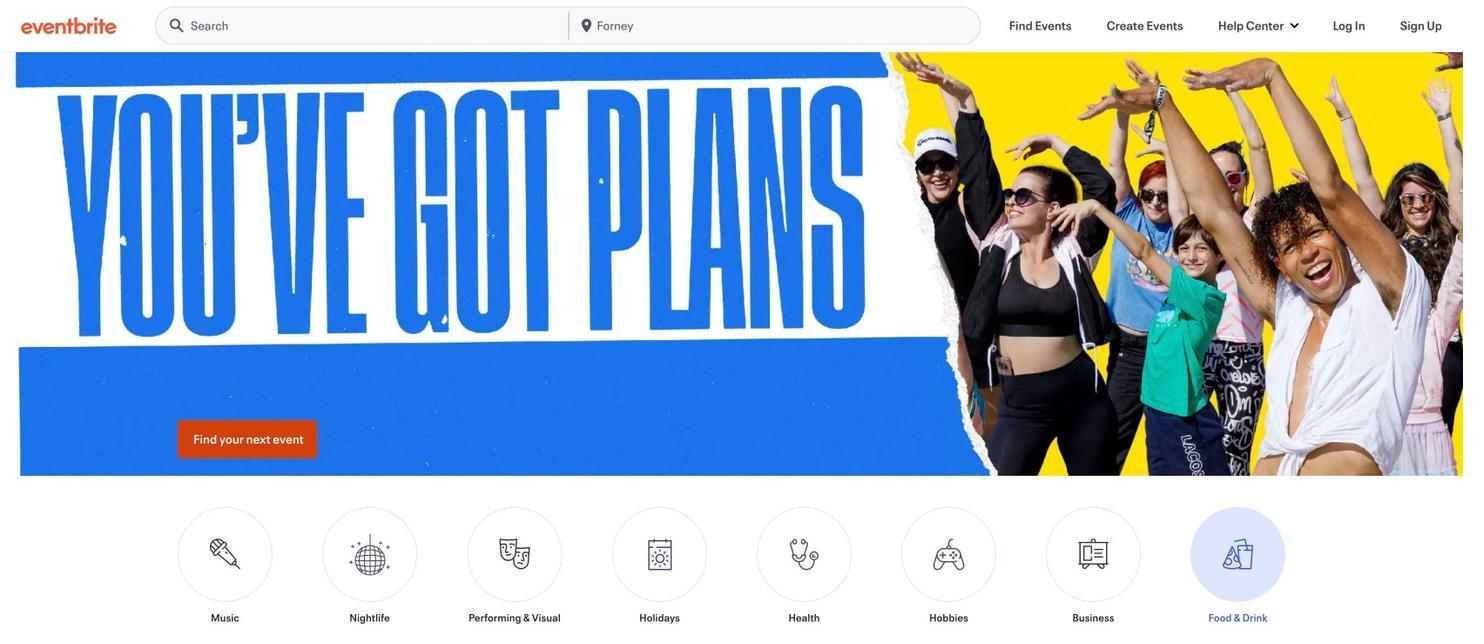 Task type: vqa. For each thing, say whether or not it's contained in the screenshot.
ATX
no



Task type: locate. For each thing, give the bounding box(es) containing it.
homepage header image
[[0, 52, 1463, 477]]

create events element
[[1107, 17, 1184, 34]]

sign up element
[[1400, 17, 1442, 34]]



Task type: describe. For each thing, give the bounding box(es) containing it.
log in element
[[1333, 17, 1366, 34]]

find events element
[[1009, 17, 1072, 34]]

eventbrite image
[[21, 17, 117, 34]]



